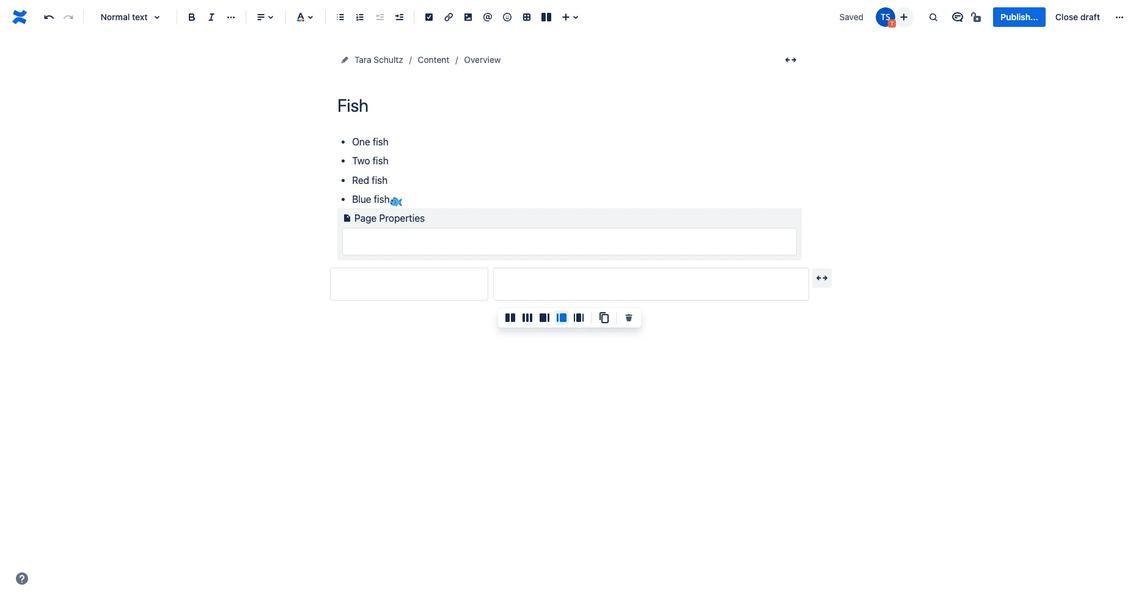Task type: locate. For each thing, give the bounding box(es) containing it.
two
[[352, 156, 370, 167]]

fish
[[373, 136, 389, 147], [373, 156, 389, 167], [372, 175, 388, 186], [374, 194, 390, 205]]

make page full-width image
[[784, 53, 799, 67]]

three columns image
[[520, 311, 535, 325]]

fish right red
[[372, 175, 388, 186]]

no restrictions image
[[971, 10, 985, 24]]

fish right the two
[[373, 156, 389, 167]]

go wide image
[[815, 271, 830, 286]]

align left image
[[254, 10, 268, 24]]

confluence image
[[10, 7, 29, 27]]

close draft button
[[1049, 7, 1108, 27]]

red
[[352, 175, 369, 186]]

link image
[[441, 10, 456, 24]]

remove image
[[622, 311, 637, 325]]

tara schultz image
[[876, 7, 896, 27]]

normal
[[101, 12, 130, 22]]

three columns with sidebars image
[[572, 311, 586, 325]]

more image
[[1113, 10, 1127, 24]]

help image
[[15, 572, 29, 586]]

fish for one fish
[[373, 136, 389, 147]]

comment icon image
[[951, 10, 966, 24]]

fish right one
[[373, 136, 389, 147]]

page properties
[[355, 213, 425, 224]]

right sidebar image
[[537, 311, 552, 325]]

schultz
[[374, 54, 403, 65]]

tara
[[355, 54, 372, 65]]

:fish: image
[[390, 194, 402, 207], [390, 194, 402, 207]]

more formatting image
[[224, 10, 238, 24]]

page properties image
[[340, 211, 355, 225]]

content
[[418, 54, 450, 65]]

Give this page a title text field
[[338, 95, 802, 116]]

red fish
[[352, 175, 388, 186]]

content link
[[418, 53, 450, 67]]

copy image
[[597, 311, 611, 325]]

draft
[[1081, 12, 1101, 22]]

properties
[[379, 213, 425, 224]]

fish right blue
[[374, 194, 390, 205]]

blue
[[352, 194, 371, 205]]

layouts image
[[539, 10, 554, 24]]



Task type: describe. For each thing, give the bounding box(es) containing it.
invite to edit image
[[897, 9, 912, 24]]

one
[[352, 136, 370, 147]]

two columns image
[[503, 311, 518, 325]]

fish for blue fish
[[374, 194, 390, 205]]

italic ⌘i image
[[204, 10, 219, 24]]

normal text button
[[89, 4, 172, 31]]

close
[[1056, 12, 1079, 22]]

table image
[[520, 10, 534, 24]]

tara schultz
[[355, 54, 403, 65]]

bullet list ⌘⇧8 image
[[333, 10, 348, 24]]

move this page image
[[340, 55, 350, 65]]

page
[[355, 213, 377, 224]]

find and replace image
[[927, 10, 941, 24]]

action item image
[[422, 10, 437, 24]]

left sidebar image
[[555, 311, 569, 325]]

indent tab image
[[392, 10, 407, 24]]

tara schultz link
[[355, 53, 403, 67]]

add image, video, or file image
[[461, 10, 476, 24]]

blue fish
[[352, 194, 390, 205]]

fish for red fish
[[372, 175, 388, 186]]

undo ⌘z image
[[42, 10, 56, 24]]

emoji image
[[500, 10, 515, 24]]

publish...
[[1001, 12, 1039, 22]]

fish for two fish
[[373, 156, 389, 167]]

numbered list ⌘⇧7 image
[[353, 10, 367, 24]]

outdent ⇧tab image
[[372, 10, 387, 24]]

close draft
[[1056, 12, 1101, 22]]

one fish
[[352, 136, 389, 147]]

bold ⌘b image
[[185, 10, 199, 24]]

overview
[[464, 54, 501, 65]]

confluence image
[[10, 7, 29, 27]]

two fish
[[352, 156, 389, 167]]

redo ⌘⇧z image
[[61, 10, 76, 24]]

normal text
[[101, 12, 148, 22]]

saved
[[840, 12, 864, 22]]

overview link
[[464, 53, 501, 67]]

Main content area, start typing to enter text. text field
[[330, 134, 810, 301]]

mention image
[[481, 10, 495, 24]]

text
[[132, 12, 148, 22]]

publish... button
[[994, 7, 1046, 27]]



Task type: vqa. For each thing, say whether or not it's contained in the screenshot.
Normal
yes



